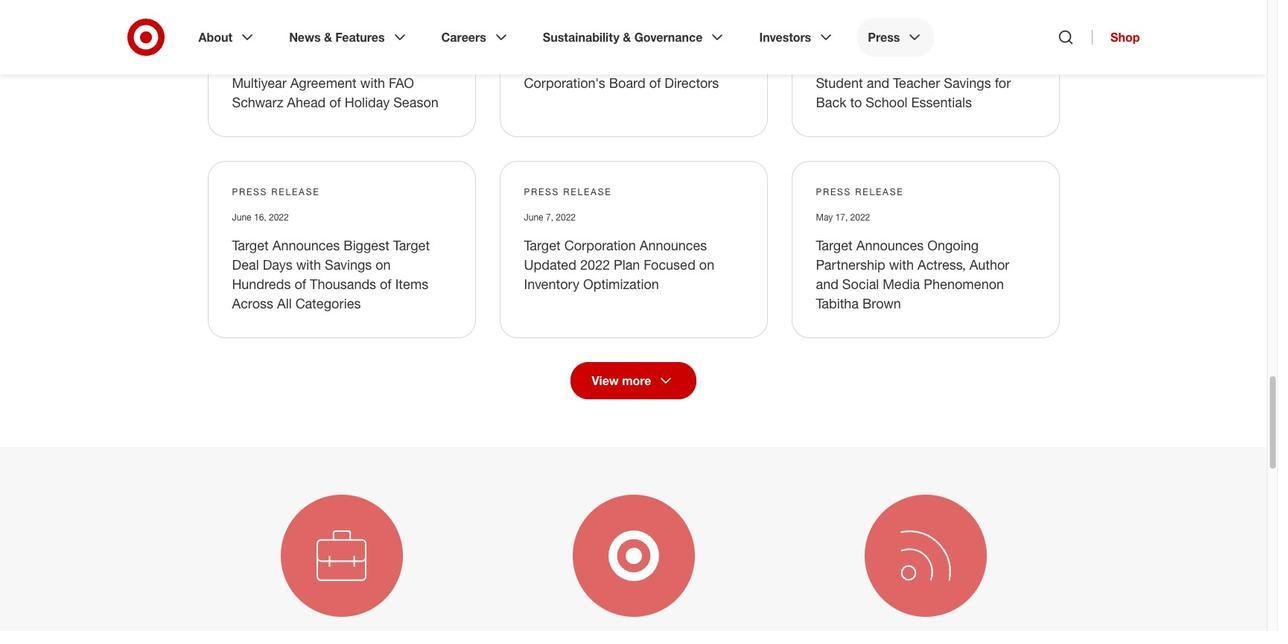 Task type: describe. For each thing, give the bounding box(es) containing it.
news & features
[[289, 30, 385, 45]]

june for target announces biggest target deal days with savings on hundreds of thousands of items across all categories
[[232, 212, 252, 223]]

author
[[970, 257, 1010, 273]]

press for target corporation announces updated 2022 plan focused on inventory optimization
[[524, 187, 560, 198]]

biggest
[[344, 237, 390, 254]]

thousands
[[310, 276, 376, 292]]

increased
[[928, 55, 987, 72]]

announces for target
[[273, 237, 340, 254]]

september 12, 2022
[[232, 30, 314, 41]]

announces inside target corporation announces updated 2022 plan focused on inventory optimization
[[640, 237, 707, 254]]

updated
[[524, 257, 577, 273]]

categories
[[296, 295, 361, 312]]

teacher
[[894, 75, 941, 91]]

features
[[336, 30, 385, 45]]

fao
[[389, 75, 414, 91]]

target announces exclusive multiyear agreement with fao schwarz ahead of holiday season
[[232, 55, 439, 111]]

target announces ongoing partnership with actress, author and social media phenomenon tabitha brown link
[[816, 237, 1010, 312]]

of inside grace puma appointed to target corporation's board of directors
[[650, 75, 661, 91]]

actress,
[[918, 257, 967, 273]]

target for target announces exclusive multiyear agreement with fao schwarz ahead of holiday season
[[232, 55, 269, 72]]

appointed
[[603, 55, 665, 72]]

investors
[[760, 30, 812, 45]]

sustainability & governance link
[[533, 18, 737, 57]]

savings inside target announces biggest target deal days with savings on hundreds of thousands of items across all categories
[[325, 257, 372, 273]]

ongoing
[[928, 237, 979, 254]]

holiday
[[345, 94, 390, 111]]

brown
[[863, 295, 902, 312]]

on inside target announces biggest target deal days with savings on hundreds of thousands of items across all categories
[[376, 257, 391, 273]]

may 17, 2022
[[816, 212, 871, 223]]

corporation's
[[524, 75, 606, 91]]

governance
[[635, 30, 703, 45]]

phenomenon
[[924, 276, 1005, 292]]

about link
[[188, 18, 267, 57]]

6,
[[835, 30, 842, 41]]

hundreds
[[232, 276, 291, 292]]

target for target announces increased student and teacher savings for back to school essentials
[[816, 55, 853, 72]]

7,
[[546, 212, 554, 223]]

2022 for may 17, 2022
[[851, 212, 871, 223]]

target announces biggest target deal days with savings on hundreds of thousands of items across all categories
[[232, 237, 430, 312]]

announces for student
[[857, 55, 924, 72]]

16,
[[254, 212, 267, 223]]

exclusive
[[344, 55, 400, 72]]

target corporation announces updated 2022 plan focused on inventory optimization link
[[524, 237, 715, 292]]

press for target announces biggest target deal days with savings on hundreds of thousands of items across all categories
[[232, 187, 268, 198]]

target announces increased student and teacher savings for back to school essentials
[[816, 55, 1011, 111]]

may
[[816, 212, 833, 223]]

of left items
[[380, 276, 392, 292]]

2022 inside target corporation announces updated 2022 plan focused on inventory optimization
[[581, 257, 610, 273]]

target announces increased student and teacher savings for back to school essentials link
[[816, 55, 1011, 111]]

news
[[289, 30, 321, 45]]

press right july 6, 2022
[[868, 30, 901, 45]]

& for news
[[324, 30, 332, 45]]

target for target announces ongoing partnership with actress, author and social media phenomenon tabitha brown
[[816, 237, 853, 254]]

target for target announces biggest target deal days with savings on hundreds of thousands of items across all categories
[[232, 237, 269, 254]]

view more
[[592, 374, 652, 388]]

board
[[609, 75, 646, 91]]

2022 for july 6, 2022
[[845, 30, 865, 41]]

sustainability
[[543, 30, 620, 45]]

september
[[232, 30, 277, 41]]

grace
[[524, 55, 561, 72]]

target announces biggest target deal days with savings on hundreds of thousands of items across all categories link
[[232, 237, 430, 312]]

press for target announces ongoing partnership with actress, author and social media phenomenon tabitha brown
[[816, 187, 852, 198]]

inventory
[[524, 276, 580, 292]]

sustainability & governance
[[543, 30, 703, 45]]

and inside "target announces ongoing partnership with actress, author and social media phenomenon tabitha brown"
[[816, 276, 839, 292]]

school
[[866, 94, 908, 111]]

target for target corporation announces updated 2022 plan focused on inventory optimization
[[524, 237, 561, 254]]

across
[[232, 295, 274, 312]]

careers link
[[431, 18, 521, 57]]



Task type: vqa. For each thing, say whether or not it's contained in the screenshot.
2022 associated with June 16, 2022
yes



Task type: locate. For each thing, give the bounding box(es) containing it.
careers
[[442, 30, 487, 45]]

0 horizontal spatial june
[[232, 212, 252, 223]]

season
[[394, 94, 439, 111]]

view more button
[[571, 362, 697, 400]]

focused
[[644, 257, 696, 273]]

1 horizontal spatial june
[[524, 212, 544, 223]]

2 june from the left
[[524, 212, 544, 223]]

view
[[592, 374, 619, 388]]

10,
[[555, 30, 567, 41]]

items
[[395, 276, 429, 292]]

student
[[816, 75, 864, 91]]

press up 17,
[[816, 187, 852, 198]]

1 june from the left
[[232, 212, 252, 223]]

to right back
[[851, 94, 863, 111]]

agreement
[[290, 75, 357, 91]]

& for sustainability
[[623, 30, 631, 45]]

on
[[376, 257, 391, 273], [700, 257, 715, 273]]

0 horizontal spatial &
[[324, 30, 332, 45]]

press link
[[858, 18, 935, 57]]

2 & from the left
[[623, 30, 631, 45]]

press release
[[232, 187, 320, 198], [524, 187, 612, 198], [816, 187, 904, 198]]

0 vertical spatial savings
[[944, 75, 992, 91]]

0 horizontal spatial to
[[669, 55, 681, 72]]

savings up thousands
[[325, 257, 372, 273]]

media
[[883, 276, 921, 292]]

on right focused
[[700, 257, 715, 273]]

1 horizontal spatial to
[[851, 94, 863, 111]]

corporation
[[565, 237, 636, 254]]

all
[[277, 295, 292, 312]]

2022 for august 10, 2022
[[570, 30, 590, 41]]

with
[[361, 75, 385, 91], [296, 257, 321, 273], [890, 257, 914, 273]]

announces for multiyear
[[273, 55, 340, 72]]

july 6, 2022
[[816, 30, 865, 41]]

1 horizontal spatial &
[[623, 30, 631, 45]]

about
[[199, 30, 233, 45]]

2022 for september 12, 2022
[[294, 30, 314, 41]]

of inside target announces exclusive multiyear agreement with fao schwarz ahead of holiday season
[[330, 94, 341, 111]]

2 release from the left
[[564, 187, 612, 198]]

and up tabitha
[[816, 276, 839, 292]]

2022 for june 16, 2022
[[269, 212, 289, 223]]

with inside "target announces ongoing partnership with actress, author and social media phenomenon tabitha brown"
[[890, 257, 914, 273]]

grace puma appointed to target corporation's board of directors
[[524, 55, 721, 91]]

of up categories
[[295, 276, 306, 292]]

1 & from the left
[[324, 30, 332, 45]]

to up directors
[[669, 55, 681, 72]]

press up 7,
[[524, 187, 560, 198]]

1 horizontal spatial and
[[867, 75, 890, 91]]

target inside target corporation announces updated 2022 plan focused on inventory optimization
[[524, 237, 561, 254]]

grace puma appointed to target corporation's board of directors link
[[524, 55, 721, 91]]

press release for target announces ongoing partnership with actress, author and social media phenomenon tabitha brown
[[816, 187, 904, 198]]

target inside target announces increased student and teacher savings for back to school essentials
[[816, 55, 853, 72]]

with inside target announces exclusive multiyear agreement with fao schwarz ahead of holiday season
[[361, 75, 385, 91]]

press up 16, at the left top
[[232, 187, 268, 198]]

optimization
[[584, 276, 659, 292]]

1 vertical spatial to
[[851, 94, 863, 111]]

june for target corporation announces updated 2022 plan focused on inventory optimization
[[524, 212, 544, 223]]

1 horizontal spatial with
[[361, 75, 385, 91]]

target inside target announces exclusive multiyear agreement with fao schwarz ahead of holiday season
[[232, 55, 269, 72]]

target up directors
[[684, 55, 721, 72]]

june left 16, at the left top
[[232, 212, 252, 223]]

17,
[[836, 212, 848, 223]]

to inside grace puma appointed to target corporation's board of directors
[[669, 55, 681, 72]]

announces up 'days' at the left
[[273, 237, 340, 254]]

ahead
[[287, 94, 326, 111]]

with right 'days' at the left
[[296, 257, 321, 273]]

& up appointed in the top of the page
[[623, 30, 631, 45]]

june left 7,
[[524, 212, 544, 223]]

target inside grace puma appointed to target corporation's board of directors
[[684, 55, 721, 72]]

target up partnership on the top right of the page
[[816, 237, 853, 254]]

announces
[[273, 55, 340, 72], [857, 55, 924, 72], [273, 237, 340, 254], [640, 237, 707, 254], [857, 237, 924, 254]]

june 16, 2022
[[232, 212, 289, 223]]

with inside target announces biggest target deal days with savings on hundreds of thousands of items across all categories
[[296, 257, 321, 273]]

1 release from the left
[[272, 187, 320, 198]]

2 horizontal spatial press release
[[816, 187, 904, 198]]

2022 right "6,"
[[845, 30, 865, 41]]

days
[[263, 257, 293, 273]]

0 horizontal spatial on
[[376, 257, 391, 273]]

multiyear
[[232, 75, 287, 91]]

target up deal
[[232, 237, 269, 254]]

and
[[867, 75, 890, 91], [816, 276, 839, 292]]

press release for target announces biggest target deal days with savings on hundreds of thousands of items across all categories
[[232, 187, 320, 198]]

0 horizontal spatial release
[[272, 187, 320, 198]]

&
[[324, 30, 332, 45], [623, 30, 631, 45]]

2022 right 16, at the left top
[[269, 212, 289, 223]]

2022 right 17,
[[851, 212, 871, 223]]

0 vertical spatial and
[[867, 75, 890, 91]]

2022 right 12,
[[294, 30, 314, 41]]

announces inside target announces exclusive multiyear agreement with fao schwarz ahead of holiday season
[[273, 55, 340, 72]]

3 release from the left
[[856, 187, 904, 198]]

essentials
[[912, 94, 972, 111]]

of down agreement
[[330, 94, 341, 111]]

more
[[622, 374, 652, 388]]

announces inside "target announces ongoing partnership with actress, author and social media phenomenon tabitha brown"
[[857, 237, 924, 254]]

1 horizontal spatial savings
[[944, 75, 992, 91]]

0 vertical spatial to
[[669, 55, 681, 72]]

of right board
[[650, 75, 661, 91]]

shop link
[[1093, 30, 1141, 45]]

2 press release from the left
[[524, 187, 612, 198]]

1 horizontal spatial press release
[[524, 187, 612, 198]]

june 7, 2022
[[524, 212, 576, 223]]

target up student
[[816, 55, 853, 72]]

target
[[232, 55, 269, 72], [684, 55, 721, 72], [816, 55, 853, 72], [232, 237, 269, 254], [393, 237, 430, 254], [524, 237, 561, 254], [816, 237, 853, 254]]

of
[[650, 75, 661, 91], [330, 94, 341, 111], [295, 276, 306, 292], [380, 276, 392, 292]]

1 horizontal spatial on
[[700, 257, 715, 273]]

on down biggest
[[376, 257, 391, 273]]

1 on from the left
[[376, 257, 391, 273]]

announces up focused
[[640, 237, 707, 254]]

for
[[995, 75, 1011, 91]]

announces up teacher
[[857, 55, 924, 72]]

release for biggest
[[272, 187, 320, 198]]

announces for partnership
[[857, 237, 924, 254]]

target inside "target announces ongoing partnership with actress, author and social media phenomenon tabitha brown"
[[816, 237, 853, 254]]

august 10, 2022
[[524, 30, 590, 41]]

target up updated
[[524, 237, 561, 254]]

tabitha
[[816, 295, 859, 312]]

june
[[232, 212, 252, 223], [524, 212, 544, 223]]

puma
[[564, 55, 599, 72]]

2022 right 10,
[[570, 30, 590, 41]]

schwarz
[[232, 94, 283, 111]]

1 vertical spatial savings
[[325, 257, 372, 273]]

release
[[272, 187, 320, 198], [564, 187, 612, 198], [856, 187, 904, 198]]

3 press release from the left
[[816, 187, 904, 198]]

& right news on the left of page
[[324, 30, 332, 45]]

release up "june 16, 2022"
[[272, 187, 320, 198]]

july
[[816, 30, 832, 41]]

with up the media
[[890, 257, 914, 273]]

target announces exclusive multiyear agreement with fao schwarz ahead of holiday season link
[[232, 55, 439, 111]]

2022 for june 7, 2022
[[556, 212, 576, 223]]

announces inside target announces biggest target deal days with savings on hundreds of thousands of items across all categories
[[273, 237, 340, 254]]

savings
[[944, 75, 992, 91], [325, 257, 372, 273]]

social
[[843, 276, 880, 292]]

0 horizontal spatial and
[[816, 276, 839, 292]]

press release up june 7, 2022
[[524, 187, 612, 198]]

2022
[[294, 30, 314, 41], [570, 30, 590, 41], [845, 30, 865, 41], [269, 212, 289, 223], [556, 212, 576, 223], [851, 212, 871, 223], [581, 257, 610, 273]]

1 horizontal spatial release
[[564, 187, 612, 198]]

investors link
[[749, 18, 846, 57]]

press release up "june 16, 2022"
[[232, 187, 320, 198]]

2 horizontal spatial release
[[856, 187, 904, 198]]

2 on from the left
[[700, 257, 715, 273]]

target announces ongoing partnership with actress, author and social media phenomenon tabitha brown
[[816, 237, 1010, 312]]

directors
[[665, 75, 719, 91]]

announces up the media
[[857, 237, 924, 254]]

news & features link
[[279, 18, 419, 57]]

release up may 17, 2022
[[856, 187, 904, 198]]

release up june 7, 2022
[[564, 187, 612, 198]]

on inside target corporation announces updated 2022 plan focused on inventory optimization
[[700, 257, 715, 273]]

target corporation announces updated 2022 plan focused on inventory optimization
[[524, 237, 715, 292]]

2022 right 7,
[[556, 212, 576, 223]]

savings down increased
[[944, 75, 992, 91]]

1 press release from the left
[[232, 187, 320, 198]]

2 horizontal spatial with
[[890, 257, 914, 273]]

announces up agreement
[[273, 55, 340, 72]]

and up school at the right
[[867, 75, 890, 91]]

announces inside target announces increased student and teacher savings for back to school essentials
[[857, 55, 924, 72]]

to
[[669, 55, 681, 72], [851, 94, 863, 111]]

and inside target announces increased student and teacher savings for back to school essentials
[[867, 75, 890, 91]]

1 vertical spatial and
[[816, 276, 839, 292]]

target up multiyear
[[232, 55, 269, 72]]

0 horizontal spatial press release
[[232, 187, 320, 198]]

12,
[[279, 30, 292, 41]]

savings inside target announces increased student and teacher savings for back to school essentials
[[944, 75, 992, 91]]

plan
[[614, 257, 640, 273]]

deal
[[232, 257, 259, 273]]

release for announces
[[564, 187, 612, 198]]

2022 down the corporation
[[581, 257, 610, 273]]

partnership
[[816, 257, 886, 273]]

0 horizontal spatial with
[[296, 257, 321, 273]]

release for ongoing
[[856, 187, 904, 198]]

with down exclusive
[[361, 75, 385, 91]]

target up items
[[393, 237, 430, 254]]

press release up may 17, 2022
[[816, 187, 904, 198]]

to inside target announces increased student and teacher savings for back to school essentials
[[851, 94, 863, 111]]

shop
[[1111, 30, 1141, 45]]

0 horizontal spatial savings
[[325, 257, 372, 273]]

august
[[524, 30, 552, 41]]

press release for target corporation announces updated 2022 plan focused on inventory optimization
[[524, 187, 612, 198]]

back
[[816, 94, 847, 111]]



